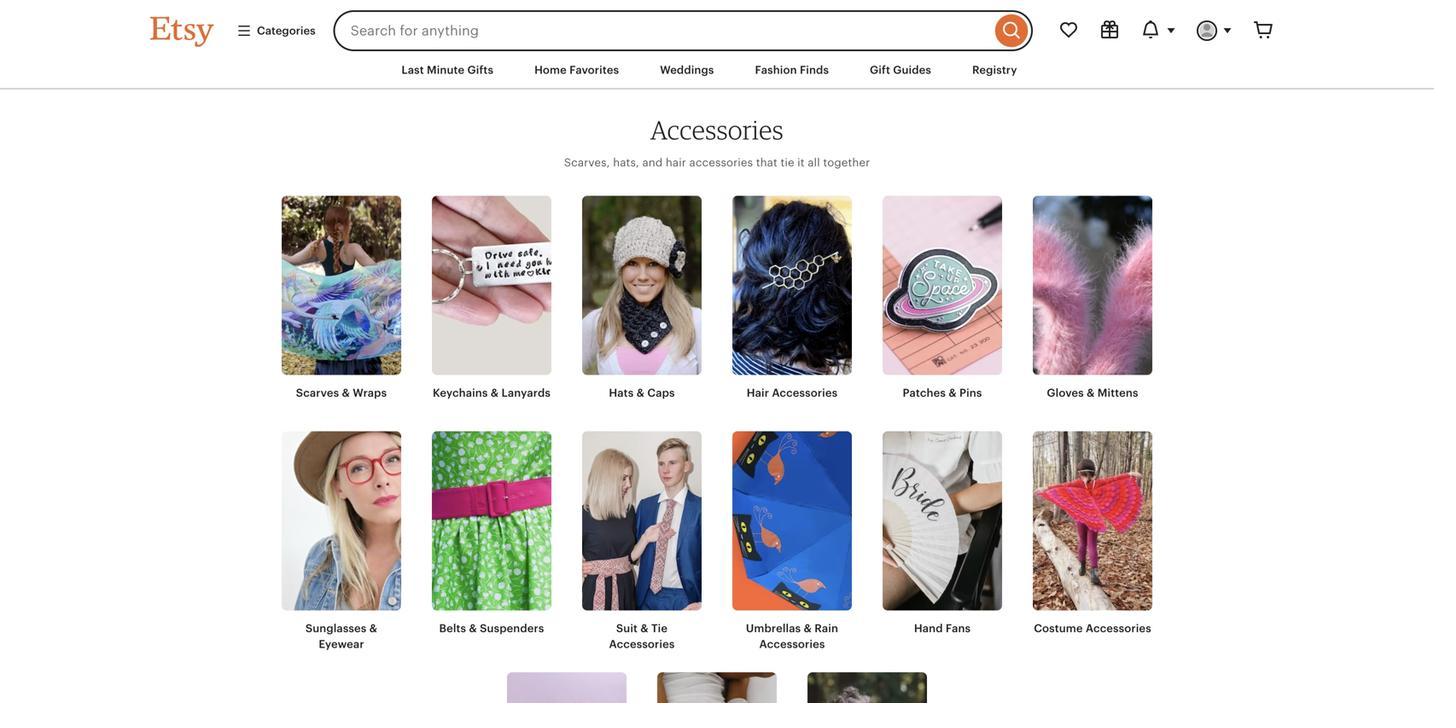 Task type: vqa. For each thing, say whether or not it's contained in the screenshot.
'Cable Knitted Lounge Socks // Open Work Knit Lounge Socks' image
no



Task type: locate. For each thing, give the bounding box(es) containing it.
none search field inside categories 'banner'
[[333, 10, 1033, 51]]

hand fans
[[914, 623, 971, 635]]

& for suit
[[641, 623, 649, 635]]

& inside suit & tie accessories
[[641, 623, 649, 635]]

lanyards
[[502, 387, 551, 400]]

& for umbrellas
[[804, 623, 812, 635]]

& left lanyards
[[491, 387, 499, 400]]

categories
[[257, 24, 316, 37]]

it
[[798, 156, 805, 169]]

& inside umbrellas & rain accessories
[[804, 623, 812, 635]]

&
[[342, 387, 350, 400], [491, 387, 499, 400], [637, 387, 645, 400], [949, 387, 957, 400], [1087, 387, 1095, 400], [369, 623, 377, 635], [469, 623, 477, 635], [641, 623, 649, 635], [804, 623, 812, 635]]

patches & pins link
[[883, 196, 1002, 401]]

scarves,
[[564, 156, 610, 169]]

patches
[[903, 387, 946, 400]]

caps
[[647, 387, 675, 400]]

hats
[[609, 387, 634, 400]]

umbrellas & rain accessories link
[[732, 432, 852, 652]]

accessories right costume
[[1086, 623, 1151, 635]]

keychains & lanyards
[[433, 387, 551, 400]]

fans
[[946, 623, 971, 635]]

gloves & mittens link
[[1033, 196, 1153, 401]]

wraps
[[353, 387, 387, 400]]

weddings link
[[647, 55, 727, 86]]

registry link
[[960, 55, 1030, 86]]

hair accessories link
[[732, 196, 852, 401]]

accessories
[[651, 114, 784, 146], [772, 387, 838, 400], [1086, 623, 1151, 635], [609, 638, 675, 651], [759, 638, 825, 651]]

registry
[[972, 64, 1017, 76]]

scarves, hats, and hair accessories that tie it all together
[[564, 156, 870, 169]]

hair
[[747, 387, 769, 400]]

rain
[[815, 623, 838, 635]]

hand
[[914, 623, 943, 635]]

gift
[[870, 64, 890, 76]]

menu bar
[[120, 51, 1315, 90]]

umbrellas & rain accessories
[[746, 623, 838, 651]]

& left the tie
[[641, 623, 649, 635]]

fashion finds
[[755, 64, 829, 76]]

last minute gifts
[[402, 64, 494, 76]]

accessories down umbrellas
[[759, 638, 825, 651]]

keychains
[[433, 387, 488, 400]]

accessories right hair
[[772, 387, 838, 400]]

None search field
[[333, 10, 1033, 51]]

hats,
[[613, 156, 639, 169]]

& for keychains
[[491, 387, 499, 400]]

& left 'wraps'
[[342, 387, 350, 400]]

hats & caps link
[[582, 196, 702, 401]]

patches & pins
[[903, 387, 982, 400]]

& for belts
[[469, 623, 477, 635]]

hats & caps
[[609, 387, 675, 400]]

& for sunglasses
[[369, 623, 377, 635]]

accessories
[[689, 156, 753, 169]]

home
[[534, 64, 567, 76]]

and
[[642, 156, 663, 169]]

accessories up scarves, hats, and hair accessories that tie it all together
[[651, 114, 784, 146]]

& inside sunglasses & eyewear
[[369, 623, 377, 635]]

Search for anything text field
[[333, 10, 991, 51]]

costume
[[1034, 623, 1083, 635]]

& left pins
[[949, 387, 957, 400]]

costume accessories link
[[1033, 432, 1153, 637]]

keychains & lanyards link
[[432, 196, 552, 401]]

together
[[823, 156, 870, 169]]

home favorites link
[[522, 55, 632, 86]]

accessories down suit
[[609, 638, 675, 651]]

hair
[[666, 156, 686, 169]]

scarves & wraps
[[296, 387, 387, 400]]

belts
[[439, 623, 466, 635]]

categories banner
[[120, 0, 1315, 51]]

fashion finds link
[[742, 55, 842, 86]]

& inside "link"
[[342, 387, 350, 400]]

& right hats
[[637, 387, 645, 400]]

& right gloves
[[1087, 387, 1095, 400]]

gift guides link
[[857, 55, 944, 86]]

& right sunglasses
[[369, 623, 377, 635]]

& right belts
[[469, 623, 477, 635]]

& left the "rain"
[[804, 623, 812, 635]]



Task type: describe. For each thing, give the bounding box(es) containing it.
home favorites
[[534, 64, 619, 76]]

minute
[[427, 64, 465, 76]]

& for scarves
[[342, 387, 350, 400]]

accessories inside umbrellas & rain accessories
[[759, 638, 825, 651]]

that
[[756, 156, 778, 169]]

accessories inside 'link'
[[772, 387, 838, 400]]

belts & suspenders
[[439, 623, 544, 635]]

fashion
[[755, 64, 797, 76]]

suit & tie accessories link
[[582, 432, 702, 652]]

menu bar containing last minute gifts
[[120, 51, 1315, 90]]

costume accessories
[[1034, 623, 1151, 635]]

& for gloves
[[1087, 387, 1095, 400]]

& for hats
[[637, 387, 645, 400]]

suspenders
[[480, 623, 544, 635]]

tie
[[781, 156, 794, 169]]

all
[[808, 156, 820, 169]]

gifts
[[467, 64, 494, 76]]

guides
[[893, 64, 931, 76]]

gloves
[[1047, 387, 1084, 400]]

categories button
[[224, 15, 328, 46]]

last
[[402, 64, 424, 76]]

tie
[[651, 623, 668, 635]]

eyewear
[[319, 638, 364, 651]]

hand fans link
[[883, 432, 1002, 637]]

gloves & mittens
[[1047, 387, 1139, 400]]

favorites
[[570, 64, 619, 76]]

hair accessories
[[747, 387, 838, 400]]

mittens
[[1098, 387, 1139, 400]]

pins
[[960, 387, 982, 400]]

umbrellas
[[746, 623, 801, 635]]

finds
[[800, 64, 829, 76]]

suit & tie accessories
[[609, 623, 675, 651]]

suit
[[616, 623, 638, 635]]

scarves & wraps link
[[282, 196, 401, 401]]

gift guides
[[870, 64, 931, 76]]

last minute gifts link
[[389, 55, 506, 86]]

belts & suspenders link
[[432, 432, 552, 637]]

scarves
[[296, 387, 339, 400]]

& for patches
[[949, 387, 957, 400]]

sunglasses
[[305, 623, 367, 635]]

sunglasses & eyewear
[[305, 623, 377, 651]]

weddings
[[660, 64, 714, 76]]

sunglasses & eyewear link
[[282, 432, 401, 652]]



